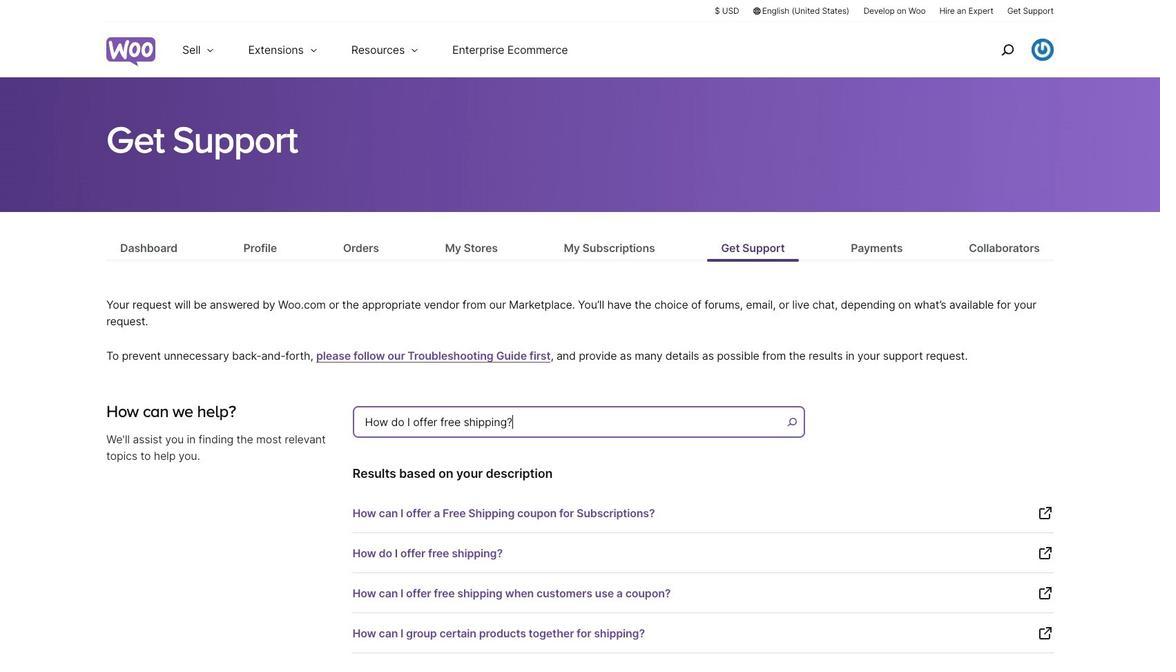 Task type: vqa. For each thing, say whether or not it's contained in the screenshot.
the Sell access to online content and products, or create exclusive discounts for members only.
no



Task type: locate. For each thing, give the bounding box(es) containing it.
None search field
[[353, 403, 809, 446]]

Describe your issue text field
[[353, 406, 805, 438]]

open account menu image
[[1032, 39, 1054, 61]]



Task type: describe. For each thing, give the bounding box(es) containing it.
service navigation menu element
[[972, 27, 1054, 72]]

search image
[[997, 39, 1019, 61]]



